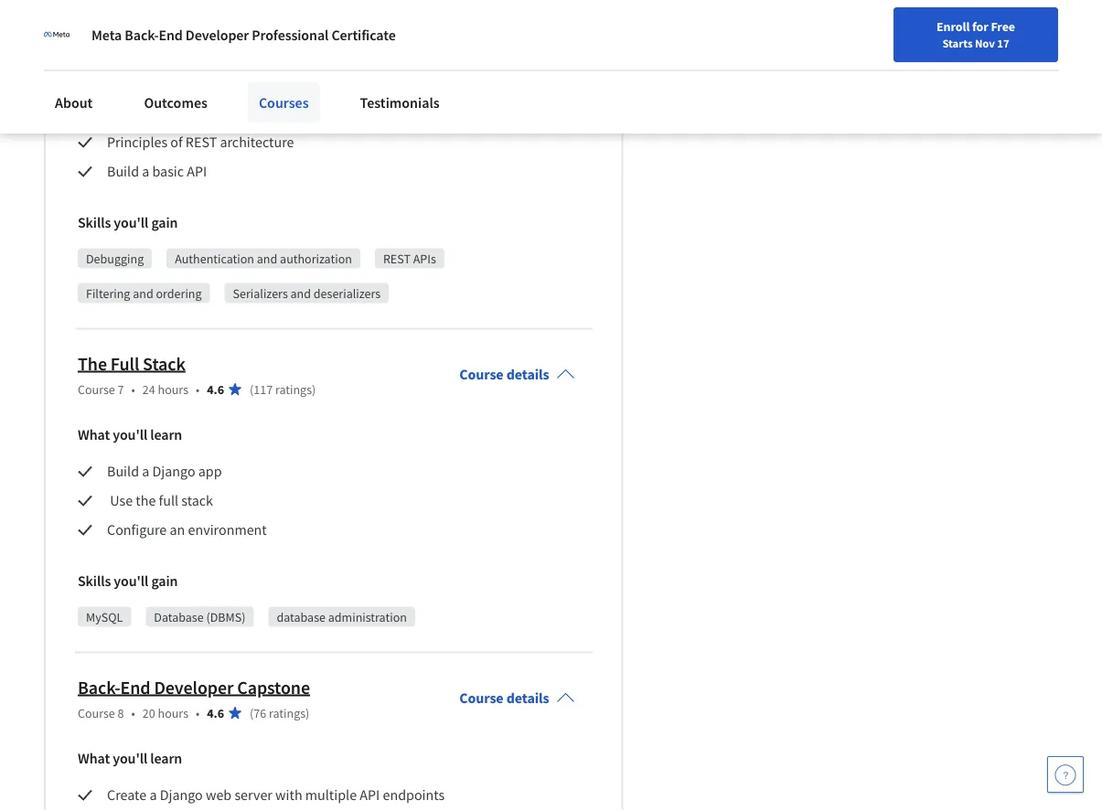 Task type: vqa. For each thing, say whether or not it's contained in the screenshot.
Bachelor's Degree's the Bachelor's
no



Task type: describe. For each thing, give the bounding box(es) containing it.
and for filtering
[[133, 285, 153, 301]]

testimonials
[[360, 93, 440, 112]]

( for stack
[[250, 381, 254, 397]]

0 vertical spatial ratings
[[275, 22, 312, 39]]

0 horizontal spatial api
[[107, 104, 127, 122]]

use the full stack
[[107, 492, 213, 510]]

a for build a basic api
[[142, 162, 149, 180]]

the full stack link
[[78, 352, 186, 375]]

for
[[973, 18, 989, 35]]

0 vertical spatial )
[[312, 22, 316, 39]]

skills for build a basic api
[[78, 213, 111, 232]]

basic
[[152, 162, 184, 180]]

ratings for back-end developer capstone
[[269, 705, 306, 721]]

0 vertical spatial developer
[[186, 26, 249, 44]]

0 vertical spatial rest
[[186, 133, 217, 151]]

20 for 6
[[143, 22, 155, 39]]

of
[[170, 133, 183, 151]]

create a django web server with multiple api endpoints
[[107, 786, 448, 805]]

create
[[107, 786, 147, 805]]

course 8 • 20 hours •
[[78, 705, 200, 721]]

you'll down course 7 • 24 hours •
[[113, 426, 147, 444]]

web
[[206, 786, 232, 805]]

gain for a
[[151, 213, 178, 232]]

3 what from the top
[[78, 750, 110, 768]]

use
[[110, 492, 133, 510]]

show notifications image
[[923, 23, 944, 45]]

free
[[991, 18, 1016, 35]]

architecture
[[220, 133, 294, 151]]

stack
[[143, 352, 186, 375]]

with
[[275, 786, 303, 805]]

certificate
[[332, 26, 396, 44]]

configure an environment
[[107, 521, 267, 539]]

3 what you'll learn from the top
[[78, 750, 182, 768]]

multiple
[[305, 786, 357, 805]]

• right 7
[[131, 381, 135, 397]]

authentication
[[175, 250, 254, 267]]

4.5
[[207, 22, 224, 39]]

outcomes
[[144, 93, 208, 112]]

testimonials link
[[349, 82, 451, 123]]

a for create a django web server with multiple api endpoints
[[150, 786, 157, 805]]

a for build a django app
[[142, 462, 149, 481]]

principles
[[107, 133, 168, 151]]

full
[[111, 352, 139, 375]]

(dbms)
[[206, 609, 246, 625]]

build for build a django app
[[107, 462, 139, 481]]

hours for stack
[[158, 381, 189, 397]]

skills you'll gain for configure
[[78, 572, 178, 590]]

1 ( from the top
[[250, 22, 254, 39]]

build for build a basic api
[[107, 162, 139, 180]]

6
[[118, 22, 124, 39]]

environment
[[188, 521, 267, 539]]

build a basic api
[[107, 162, 207, 180]]

filtering
[[86, 285, 130, 301]]

and for serializers
[[291, 285, 311, 301]]

serializers
[[233, 285, 288, 301]]

what you'll learn for api
[[78, 67, 182, 85]]

debugging
[[86, 250, 144, 267]]

api development
[[107, 104, 212, 122]]

enroll
[[937, 18, 970, 35]]

you'll for authentication
[[114, 213, 149, 232]]

117
[[254, 381, 273, 397]]

starts
[[943, 36, 973, 50]]

back-end developer capstone link
[[78, 676, 310, 699]]

) for back-end developer capstone
[[306, 705, 310, 721]]

stack
[[181, 492, 213, 510]]

3 learn from the top
[[150, 750, 182, 768]]

app
[[198, 462, 222, 481]]

database (dbms)
[[154, 609, 246, 625]]

configure
[[107, 521, 167, 539]]

professional
[[252, 26, 329, 44]]

django for app
[[152, 462, 195, 481]]

what for api development
[[78, 67, 110, 85]]

course 7 • 24 hours •
[[78, 381, 200, 397]]

20 for 8
[[143, 705, 155, 721]]

serializers and deserializers
[[233, 285, 381, 301]]

nov
[[975, 36, 995, 50]]

hours for developer
[[158, 705, 189, 721]]

mysql
[[86, 609, 123, 625]]

1 vertical spatial api
[[187, 162, 207, 180]]

endpoints
[[383, 786, 445, 805]]

learn for a
[[150, 426, 182, 444]]

you'll for create
[[113, 750, 147, 768]]

skills you'll gain for build
[[78, 213, 178, 232]]

authentication and authorization
[[175, 250, 352, 267]]

what you'll learn for build
[[78, 426, 182, 444]]

principles of rest architecture
[[107, 133, 294, 151]]

build a django app
[[107, 462, 222, 481]]

development
[[130, 104, 212, 122]]

database administration
[[277, 609, 407, 625]]

1 vertical spatial end
[[120, 676, 151, 699]]

outcomes link
[[133, 82, 219, 123]]

0 vertical spatial end
[[159, 26, 183, 44]]

meta image
[[44, 22, 70, 48]]

rest apis
[[383, 250, 436, 267]]

an
[[170, 521, 185, 539]]



Task type: locate. For each thing, give the bounding box(es) containing it.
1 vertical spatial skills you'll gain
[[78, 572, 178, 590]]

2 course details from the top
[[460, 689, 550, 708]]

ratings right 179
[[275, 22, 312, 39]]

database
[[277, 609, 326, 625]]

) right 117
[[312, 381, 316, 397]]

details for the full stack
[[507, 365, 550, 384]]

django for web
[[160, 786, 203, 805]]

1 skills from the top
[[78, 213, 111, 232]]

rest
[[186, 133, 217, 151], [383, 250, 411, 267]]

skills
[[78, 213, 111, 232], [78, 572, 111, 590]]

back- up 8
[[78, 676, 120, 699]]

2 vertical spatial hours
[[158, 705, 189, 721]]

a left basic
[[142, 162, 149, 180]]

3 ( from the top
[[250, 705, 254, 721]]

( for developer
[[250, 705, 254, 721]]

1 vertical spatial ratings
[[275, 381, 312, 397]]

details
[[507, 365, 550, 384], [507, 689, 550, 708]]

2 horizontal spatial and
[[291, 285, 311, 301]]

)
[[312, 22, 316, 39], [312, 381, 316, 397], [306, 705, 310, 721]]

0 vertical spatial what
[[78, 67, 110, 85]]

2 20 from the top
[[143, 705, 155, 721]]

back-end developer capstone
[[78, 676, 310, 699]]

0 vertical spatial skills
[[78, 213, 111, 232]]

20 right 6
[[143, 22, 155, 39]]

1 vertical spatial 20
[[143, 705, 155, 721]]

gain for an
[[151, 572, 178, 590]]

filtering and ordering
[[86, 285, 202, 301]]

api right basic
[[187, 162, 207, 180]]

4.6 for developer
[[207, 705, 224, 721]]

administration
[[328, 609, 407, 625]]

api
[[107, 104, 127, 122], [187, 162, 207, 180], [360, 786, 380, 805]]

learn down course 8 • 20 hours •
[[150, 750, 182, 768]]

the
[[136, 492, 156, 510]]

and up serializers at the left of the page
[[257, 250, 277, 267]]

deserializers
[[314, 285, 381, 301]]

1 learn from the top
[[150, 67, 182, 85]]

1 horizontal spatial and
[[257, 250, 277, 267]]

17
[[998, 36, 1010, 50]]

0 vertical spatial what you'll learn
[[78, 67, 182, 85]]

help center image
[[1055, 764, 1077, 786]]

2 vertical spatial api
[[360, 786, 380, 805]]

2 vertical spatial ratings
[[269, 705, 306, 721]]

24
[[143, 381, 155, 397]]

0 vertical spatial skills you'll gain
[[78, 213, 178, 232]]

developer up course 8 • 20 hours •
[[154, 676, 234, 699]]

• right 6
[[131, 22, 135, 39]]

course details
[[460, 365, 550, 384], [460, 689, 550, 708]]

coursera image
[[15, 15, 131, 44]]

2 vertical spatial a
[[150, 786, 157, 805]]

1 course details button from the top
[[445, 340, 590, 409]]

skills for configure an environment
[[78, 572, 111, 590]]

0 vertical spatial learn
[[150, 67, 182, 85]]

1 hours from the top
[[158, 22, 189, 39]]

2 hours from the top
[[158, 381, 189, 397]]

end
[[159, 26, 183, 44], [120, 676, 151, 699]]

4.6 down back-end developer capstone
[[207, 705, 224, 721]]

course
[[78, 22, 115, 39], [460, 365, 504, 384], [78, 381, 115, 397], [460, 689, 504, 708], [78, 705, 115, 721]]

1 what from the top
[[78, 67, 110, 85]]

2 what you'll learn from the top
[[78, 426, 182, 444]]

the full stack
[[78, 352, 186, 375]]

full
[[159, 492, 179, 510]]

20
[[143, 22, 155, 39], [143, 705, 155, 721]]

2 details from the top
[[507, 689, 550, 708]]

4.6 left 117
[[207, 381, 224, 397]]

hours right 24
[[158, 381, 189, 397]]

what you'll learn
[[78, 67, 182, 85], [78, 426, 182, 444], [78, 750, 182, 768]]

0 vertical spatial a
[[142, 162, 149, 180]]

0 horizontal spatial rest
[[186, 133, 217, 151]]

gain up database
[[151, 572, 178, 590]]

2 learn from the top
[[150, 426, 182, 444]]

1 vertical spatial (
[[250, 381, 254, 397]]

skills up debugging
[[78, 213, 111, 232]]

None search field
[[246, 11, 402, 48]]

you'll
[[113, 67, 147, 85], [114, 213, 149, 232], [113, 426, 147, 444], [114, 572, 149, 590], [113, 750, 147, 768]]

1 vertical spatial build
[[107, 462, 139, 481]]

capstone
[[237, 676, 310, 699]]

developer left 179
[[186, 26, 249, 44]]

• left 4.5
[[196, 22, 200, 39]]

2 4.6 from the top
[[207, 705, 224, 721]]

2 vertical spatial learn
[[150, 750, 182, 768]]

course 6 • 20 hours •
[[78, 22, 200, 39]]

1 vertical spatial what you'll learn
[[78, 426, 182, 444]]

hours down back-end developer capstone
[[158, 705, 189, 721]]

what down course 7 • 24 hours •
[[78, 426, 110, 444]]

2 course details button from the top
[[445, 664, 590, 733]]

skills you'll gain up debugging
[[78, 213, 178, 232]]

2 what from the top
[[78, 426, 110, 444]]

ordering
[[156, 285, 202, 301]]

what up about
[[78, 67, 110, 85]]

skills you'll gain
[[78, 213, 178, 232], [78, 572, 178, 590]]

2 skills from the top
[[78, 572, 111, 590]]

1 gain from the top
[[151, 213, 178, 232]]

django up full
[[152, 462, 195, 481]]

database
[[154, 609, 204, 625]]

2 vertical spatial )
[[306, 705, 310, 721]]

76
[[254, 705, 266, 721]]

1 vertical spatial course details button
[[445, 664, 590, 733]]

0 vertical spatial django
[[152, 462, 195, 481]]

0 vertical spatial back-
[[125, 26, 159, 44]]

what you'll learn down "course 6 • 20 hours •"
[[78, 67, 182, 85]]

1 skills you'll gain from the top
[[78, 213, 178, 232]]

about
[[55, 93, 93, 112]]

0 vertical spatial hours
[[158, 22, 189, 39]]

0 vertical spatial build
[[107, 162, 139, 180]]

2 vertical spatial what you'll learn
[[78, 750, 182, 768]]

gain down basic
[[151, 213, 178, 232]]

1 vertical spatial gain
[[151, 572, 178, 590]]

1 vertical spatial learn
[[150, 426, 182, 444]]

2 build from the top
[[107, 462, 139, 481]]

courses link
[[248, 82, 320, 123]]

1 vertical spatial developer
[[154, 676, 234, 699]]

meta
[[92, 26, 122, 44]]

( 117 ratings )
[[250, 381, 316, 397]]

0 vertical spatial course details button
[[445, 340, 590, 409]]

1 vertical spatial what
[[78, 426, 110, 444]]

a up the
[[142, 462, 149, 481]]

1 vertical spatial details
[[507, 689, 550, 708]]

1 vertical spatial django
[[160, 786, 203, 805]]

1 details from the top
[[507, 365, 550, 384]]

1 4.6 from the top
[[207, 381, 224, 397]]

enroll for free starts nov 17
[[937, 18, 1016, 50]]

0 vertical spatial 4.6
[[207, 381, 224, 397]]

ratings right 117
[[275, 381, 312, 397]]

1 horizontal spatial rest
[[383, 250, 411, 267]]

) down capstone
[[306, 705, 310, 721]]

0 horizontal spatial and
[[133, 285, 153, 301]]

1 vertical spatial skills
[[78, 572, 111, 590]]

build down "principles"
[[107, 162, 139, 180]]

0 horizontal spatial back-
[[78, 676, 120, 699]]

1 what you'll learn from the top
[[78, 67, 182, 85]]

end left 4.5
[[159, 26, 183, 44]]

1 vertical spatial back-
[[78, 676, 120, 699]]

back-
[[125, 26, 159, 44], [78, 676, 120, 699]]

what you'll learn down course 7 • 24 hours •
[[78, 426, 182, 444]]

courses
[[259, 93, 309, 112]]

1 vertical spatial )
[[312, 381, 316, 397]]

2 skills you'll gain from the top
[[78, 572, 178, 590]]

•
[[131, 22, 135, 39], [196, 22, 200, 39], [131, 381, 135, 397], [196, 381, 200, 397], [131, 705, 135, 721], [196, 705, 200, 721]]

ratings right 76 on the left of the page
[[269, 705, 306, 721]]

django left web
[[160, 786, 203, 805]]

meta back-end developer professional certificate
[[92, 26, 396, 44]]

3 hours from the top
[[158, 705, 189, 721]]

0 vertical spatial (
[[250, 22, 254, 39]]

and
[[257, 250, 277, 267], [133, 285, 153, 301], [291, 285, 311, 301]]

1 vertical spatial 4.6
[[207, 705, 224, 721]]

and right filtering
[[133, 285, 153, 301]]

developer
[[186, 26, 249, 44], [154, 676, 234, 699]]

0 vertical spatial 20
[[143, 22, 155, 39]]

api right "multiple"
[[360, 786, 380, 805]]

1 course details from the top
[[460, 365, 550, 384]]

( 76 ratings )
[[250, 705, 310, 721]]

course details button for back-end developer capstone
[[445, 664, 590, 733]]

you'll up create
[[113, 750, 147, 768]]

1 vertical spatial a
[[142, 462, 149, 481]]

a
[[142, 162, 149, 180], [142, 462, 149, 481], [150, 786, 157, 805]]

api up "principles"
[[107, 104, 127, 122]]

course details for back-end developer capstone
[[460, 689, 550, 708]]

build up use
[[107, 462, 139, 481]]

and for authentication
[[257, 250, 277, 267]]

2 vertical spatial what
[[78, 750, 110, 768]]

ratings
[[275, 22, 312, 39], [275, 381, 312, 397], [269, 705, 306, 721]]

learn up the outcomes
[[150, 67, 182, 85]]

8
[[118, 705, 124, 721]]

learn up build a django app
[[150, 426, 182, 444]]

back- right 6
[[125, 26, 159, 44]]

ratings for the full stack
[[275, 381, 312, 397]]

1 horizontal spatial back-
[[125, 26, 159, 44]]

1 vertical spatial rest
[[383, 250, 411, 267]]

end up course 8 • 20 hours •
[[120, 676, 151, 699]]

build
[[107, 162, 139, 180], [107, 462, 139, 481]]

what up create
[[78, 750, 110, 768]]

2 gain from the top
[[151, 572, 178, 590]]

• right 24
[[196, 381, 200, 397]]

2 vertical spatial (
[[250, 705, 254, 721]]

learn for development
[[150, 67, 182, 85]]

what
[[78, 67, 110, 85], [78, 426, 110, 444], [78, 750, 110, 768]]

20 right 8
[[143, 705, 155, 721]]

1 build from the top
[[107, 162, 139, 180]]

what for build a django app
[[78, 426, 110, 444]]

rest left the apis in the left of the page
[[383, 250, 411, 267]]

what you'll learn up create
[[78, 750, 182, 768]]

you'll for database
[[114, 572, 149, 590]]

rest right of on the top left
[[186, 133, 217, 151]]

1 20 from the top
[[143, 22, 155, 39]]

) left the certificate on the top left
[[312, 22, 316, 39]]

authorization
[[280, 250, 352, 267]]

course details button
[[445, 340, 590, 409], [445, 664, 590, 733]]

0 vertical spatial api
[[107, 104, 127, 122]]

0 horizontal spatial end
[[120, 676, 151, 699]]

4.6
[[207, 381, 224, 397], [207, 705, 224, 721]]

2 ( from the top
[[250, 381, 254, 397]]

0 vertical spatial course details
[[460, 365, 550, 384]]

you'll up mysql
[[114, 572, 149, 590]]

you'll down "course 6 • 20 hours •"
[[113, 67, 147, 85]]

2 horizontal spatial api
[[360, 786, 380, 805]]

hours
[[158, 22, 189, 39], [158, 381, 189, 397], [158, 705, 189, 721]]

1 vertical spatial course details
[[460, 689, 550, 708]]

4.6 for stack
[[207, 381, 224, 397]]

skills you'll gain up mysql
[[78, 572, 178, 590]]

0 vertical spatial gain
[[151, 213, 178, 232]]

a right create
[[150, 786, 157, 805]]

1 vertical spatial hours
[[158, 381, 189, 397]]

course details for the full stack
[[460, 365, 550, 384]]

and down authorization
[[291, 285, 311, 301]]

gain
[[151, 213, 178, 232], [151, 572, 178, 590]]

about link
[[44, 82, 104, 123]]

you'll up debugging
[[114, 213, 149, 232]]

hours left 4.5
[[158, 22, 189, 39]]

menu item
[[786, 18, 903, 78]]

skills up mysql
[[78, 572, 111, 590]]

apis
[[413, 250, 436, 267]]

1 horizontal spatial api
[[187, 162, 207, 180]]

server
[[235, 786, 273, 805]]

7
[[118, 381, 124, 397]]

course details button for the full stack
[[445, 340, 590, 409]]

179
[[254, 22, 273, 39]]

django
[[152, 462, 195, 481], [160, 786, 203, 805]]

0 vertical spatial details
[[507, 365, 550, 384]]

( 179 ratings )
[[250, 22, 316, 39]]

1 horizontal spatial end
[[159, 26, 183, 44]]

• right 8
[[131, 705, 135, 721]]

learn
[[150, 67, 182, 85], [150, 426, 182, 444], [150, 750, 182, 768]]

the
[[78, 352, 107, 375]]

details for back-end developer capstone
[[507, 689, 550, 708]]

• down back-end developer capstone "link"
[[196, 705, 200, 721]]

) for the full stack
[[312, 381, 316, 397]]



